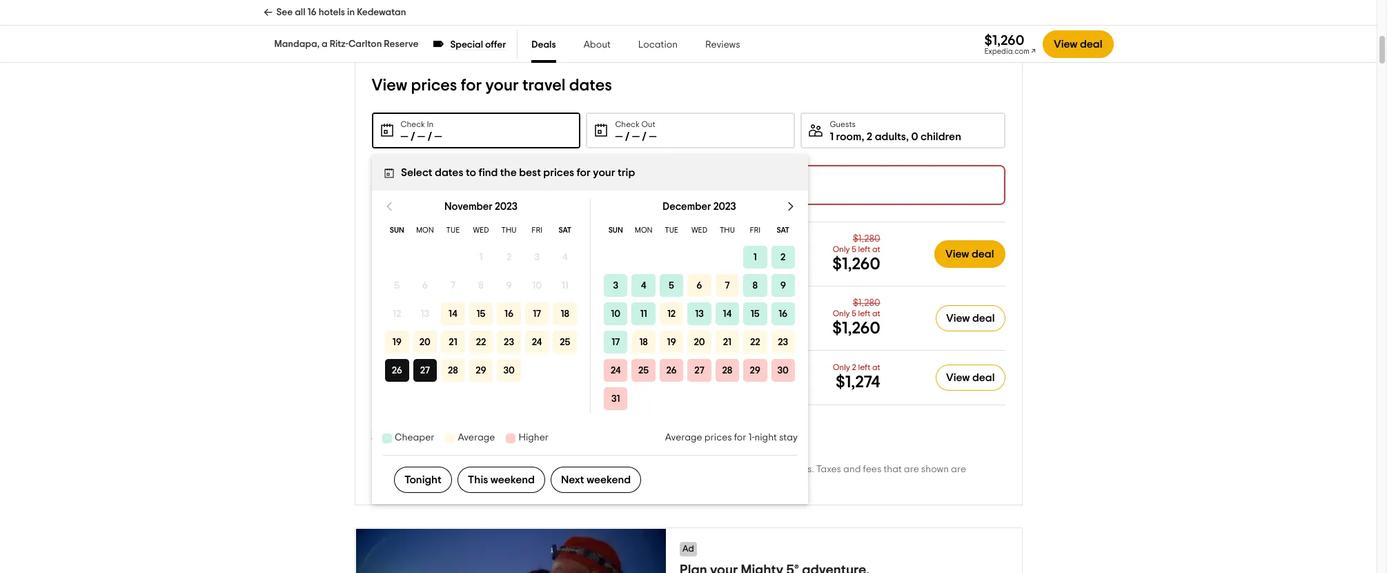 Task type: locate. For each thing, give the bounding box(es) containing it.
$1,280
[[853, 234, 881, 244], [853, 298, 881, 308]]

wed for december
[[691, 226, 707, 234]]

sun
[[390, 226, 404, 234], [608, 226, 623, 234]]

27 inside cell
[[420, 366, 430, 375]]

wed nov 22 2023 cell
[[467, 328, 495, 356]]

the up only. in the left bottom of the page
[[418, 465, 433, 474]]

0 horizontal spatial 19
[[392, 337, 401, 347]]

4 right sun dec 03 2023 cell
[[641, 281, 646, 290]]

sat nov 11 2023 cell
[[553, 274, 577, 297]]

1 28 from the left
[[448, 366, 458, 375]]

1 horizontal spatial sat
[[777, 226, 790, 234]]

0 horizontal spatial 29
[[476, 366, 486, 375]]

sun nov 12 2023 cell
[[385, 302, 409, 325]]

28
[[448, 366, 458, 375], [722, 366, 732, 375]]

1 horizontal spatial 23
[[778, 337, 788, 347]]

average for average prices for 1-night stay
[[665, 433, 702, 443]]

2 horizontal spatial 16
[[779, 309, 788, 319]]

/ up trip
[[625, 131, 630, 142]]

1 horizontal spatial 16
[[504, 309, 514, 319]]

20 right tue dec 19 2023 cell
[[694, 337, 705, 347]]

26 inside december 2023 grid
[[666, 366, 677, 375]]

1 vertical spatial our
[[488, 477, 503, 487]]

deals down "needed"
[[646, 381, 671, 391]]

2 left from the top
[[859, 309, 871, 318]]

1 7 from the left
[[450, 281, 455, 290]]

tue dec 12 2023 cell
[[658, 300, 685, 328]]

0 horizontal spatial 11
[[562, 281, 568, 290]]

mon nov 27 2023 cell
[[411, 356, 439, 385]]

19 inside sun nov 19 2023 cell
[[392, 337, 401, 347]]

28 inside tue nov 28 2023 cell
[[448, 366, 458, 375]]

1 vertical spatial 17
[[612, 337, 620, 347]]

0 vertical spatial 25
[[560, 337, 570, 347]]

2 right wed nov 01 2023 cell
[[506, 252, 512, 262]]

18 inside cell
[[639, 337, 648, 347]]

3 left mon dec 04 2023 cell
[[613, 281, 618, 290]]

sat, down tue dec 05 2023 cell on the left
[[655, 303, 672, 313]]

dates up direct
[[435, 167, 463, 178]]

16 left "hotels"
[[308, 8, 317, 17]]

21 right mon nov 20 2023 cell
[[449, 337, 457, 347]]

2 wed from the left
[[691, 226, 707, 234]]

1 vertical spatial partners
[[505, 477, 543, 487]]

0 horizontal spatial 23
[[504, 337, 514, 347]]

tue nov 14 2023 cell
[[439, 300, 467, 328]]

18 inside cell
[[561, 309, 569, 319]]

before up mon dec 04 2023 cell
[[623, 239, 653, 249]]

stay
[[488, 180, 511, 191]]

before
[[623, 239, 653, 249], [623, 303, 653, 313]]

row containing 26
[[383, 356, 579, 385]]

row group for december
[[602, 243, 797, 413]]

30 right wed nov 29 2023 cell
[[503, 366, 515, 375]]

0 horizontal spatial tue
[[446, 226, 460, 234]]

1 $1,280 only 5 left at $1,260 from the top
[[833, 234, 881, 273]]

thu dec 07 2023 cell
[[713, 271, 741, 300]]

15 inside november 2023 grid
[[476, 309, 485, 319]]

thu inside november 2023 grid
[[501, 226, 517, 234]]

1 one from the top
[[633, 258, 652, 267]]

1 horizontal spatial 17
[[612, 337, 620, 347]]

4 inside december 2023 grid
[[641, 281, 646, 290]]

13 inside november 2023 grid
[[421, 309, 429, 319]]

15 left thu nov 16 2023 'cell' at bottom left
[[476, 309, 485, 319]]

tue inside november 2023 grid
[[446, 226, 460, 234]]

needed
[[622, 362, 656, 372]]

check inside check in — / — / —
[[401, 120, 425, 128]]

fri nov 17 2023 cell
[[523, 300, 551, 328]]

15 for wed nov 15 2023 cell
[[476, 309, 485, 319]]

25 inside november 2023 grid
[[560, 337, 570, 347]]

1 nov from the top
[[674, 239, 692, 249]]

0 horizontal spatial sat
[[559, 226, 571, 234]]

18 down 'december 2023'
[[694, 239, 703, 249]]

1 vertical spatial the
[[418, 465, 433, 474]]

25 inside december 2023 grid
[[638, 366, 649, 375]]

11 inside december 2023 grid
[[640, 309, 647, 319]]

25
[[560, 337, 570, 347], [638, 366, 649, 375]]

1 26 from the left
[[392, 366, 402, 375]]

0 horizontal spatial fri
[[532, 226, 542, 234]]

12
[[393, 309, 401, 319], [667, 309, 676, 319]]

trip
[[618, 167, 635, 178]]

our up details.
[[586, 465, 601, 474]]

2 rewarded from the top
[[568, 322, 611, 331]]

24 for sun dec 24 2023 'cell'
[[611, 366, 621, 375]]

2 and from the left
[[774, 465, 792, 474]]

prices for view
[[411, 77, 457, 94]]

1 15 from the left
[[476, 309, 485, 319]]

1 horizontal spatial weekend
[[587, 474, 631, 485]]

0 vertical spatial 10
[[532, 281, 542, 290]]

wed nov 08 2023 cell
[[469, 274, 493, 297]]

1 row group from the left
[[383, 243, 579, 385]]

1 2023 from the left
[[495, 202, 518, 212]]

thu
[[501, 226, 517, 234], [720, 226, 735, 234]]

5 inside 'sun nov 05 2023' cell
[[394, 281, 400, 290]]

0 vertical spatial all
[[295, 8, 306, 17]]

0 horizontal spatial and
[[644, 465, 661, 474]]

with up sun dec 03 2023 cell
[[613, 258, 631, 267]]

1 horizontal spatial our
[[586, 465, 601, 474]]

14 left fri dec 15 2023 cell
[[723, 309, 732, 319]]

2 21 from the left
[[723, 337, 732, 347]]

1 vertical spatial your
[[593, 167, 615, 178]]

1 23 from the left
[[504, 337, 514, 347]]

3 inside cell
[[613, 281, 618, 290]]

one right the sun dec 10 2023 'cell' at the left of the page
[[633, 322, 652, 331]]

2 , from the left
[[907, 131, 909, 142]]

only right sat dec 16 2023 cell
[[833, 309, 850, 318]]

6 left thu dec 07 2023 cell
[[697, 281, 702, 290]]

weekend right the see in the bottom of the page
[[490, 474, 535, 485]]

24 inside "cell"
[[532, 337, 542, 347]]

26 for tue dec 26 2023 cell
[[666, 366, 677, 375]]

0 horizontal spatial 3
[[534, 252, 540, 262]]

0 vertical spatial get
[[550, 258, 566, 267]]

view all deals
[[372, 429, 440, 440]]

the
[[500, 167, 517, 178], [418, 465, 433, 474]]

1 tue from the left
[[446, 226, 460, 234]]

are up estimates
[[401, 465, 416, 474]]

0 vertical spatial before
[[623, 239, 653, 249]]

2 horizontal spatial are
[[952, 465, 967, 474]]

22 inside fri dec 22 2023 cell
[[750, 337, 760, 347]]

10 inside 'cell'
[[611, 309, 620, 319]]

11 right fri nov 10 2023 cell
[[562, 281, 568, 290]]

1 vertical spatial with
[[613, 322, 631, 331]]

12 right mon dec 11 2023 cell
[[667, 309, 676, 319]]

22 for fri dec 22 2023 cell
[[750, 337, 760, 347]]

all
[[295, 8, 306, 17], [398, 429, 410, 440], [735, 465, 746, 474]]

0 vertical spatial key
[[654, 258, 670, 267]]

check left in
[[401, 120, 425, 128]]

sat, up tue dec 05 2023 cell on the left
[[655, 239, 672, 249]]

prepayment
[[565, 362, 620, 372]]

0 horizontal spatial 28
[[448, 366, 458, 375]]

0 horizontal spatial 7
[[450, 281, 455, 290]]

2 one from the top
[[633, 322, 652, 331]]

2 horizontal spatial prices
[[704, 433, 732, 443]]

0 horizontal spatial weekend
[[490, 474, 535, 485]]

thu dec 14 2023 cell
[[713, 300, 741, 328]]

0 horizontal spatial the
[[418, 465, 433, 474]]

check inside check out — / — / —
[[616, 120, 640, 128]]

only right sat dec 02 2023 "cell"
[[833, 245, 850, 253]]

1 vertical spatial rewarded
[[568, 322, 611, 331]]

tue for november
[[446, 226, 460, 234]]

15 for fri dec 15 2023 cell
[[751, 309, 760, 319]]

20 inside mon nov 20 2023 cell
[[419, 337, 430, 347]]

rewarded up prepayment
[[568, 322, 611, 331]]

19
[[392, 337, 401, 347], [667, 337, 676, 347]]

next weekend
[[561, 474, 631, 485]]

3 — from the left
[[435, 131, 442, 142]]

1 horizontal spatial 13
[[695, 309, 704, 319]]

1 22 from the left
[[476, 337, 486, 347]]

30 inside cell
[[777, 366, 789, 375]]

0 vertical spatial 3
[[534, 252, 540, 262]]

16 right wed nov 15 2023 cell
[[504, 309, 514, 319]]

1 vertical spatial at
[[873, 309, 881, 318]]

0 horizontal spatial 20
[[419, 337, 430, 347]]

1 left thu nov 02 2023 cell
[[479, 252, 483, 262]]

16 for sat dec 16 2023 cell
[[779, 309, 788, 319]]

2 check from the left
[[616, 120, 640, 128]]

0 vertical spatial 11
[[562, 281, 568, 290]]

2 12 from the left
[[667, 309, 676, 319]]

2 tue from the left
[[665, 226, 678, 234]]

us
[[576, 180, 588, 191]]

all inside 'link'
[[295, 8, 306, 17]]

1 down guests
[[830, 131, 834, 142]]

2 fully from the top
[[550, 303, 570, 313]]

1 20 from the left
[[419, 337, 430, 347]]

0 vertical spatial $1,280 only 5 left at $1,260
[[833, 234, 881, 273]]

9 inside cell
[[780, 281, 786, 290]]

thu inside december 2023 grid
[[720, 226, 735, 234]]

8 right tue nov 07 2023 cell
[[478, 281, 484, 290]]

0 horizontal spatial ,
[[862, 131, 865, 142]]

1 horizontal spatial row group
[[602, 243, 797, 413]]

29 for 'fri dec 29 2023' cell
[[750, 366, 761, 375]]

mon nov 20 2023 cell
[[411, 328, 439, 356]]

mon dec 11 2023 cell
[[630, 300, 658, 328]]

/ up select
[[411, 131, 415, 142]]

2023 inside grid
[[713, 202, 736, 212]]

sat nov 25 2023 cell
[[551, 328, 579, 356]]

prices up include
[[704, 433, 732, 443]]

17
[[533, 309, 541, 319], [612, 337, 620, 347]]

wed for november
[[473, 226, 489, 234]]

22 for wed nov 22 2023 cell
[[476, 337, 486, 347]]

3 at from the top
[[873, 363, 881, 371]]

1 vertical spatial nov
[[674, 303, 692, 313]]

sun inside december 2023 grid
[[608, 226, 623, 234]]

1 horizontal spatial your
[[593, 167, 615, 178]]

8 inside november 2023 grid
[[478, 281, 484, 290]]

4 inside november 2023 grid
[[562, 252, 568, 262]]

more
[[560, 477, 583, 487]]

1 horizontal spatial tue
[[665, 226, 678, 234]]

fri nov 03 2023 cell
[[525, 246, 549, 269]]

see all 16 hotels in kedewatan link
[[263, 0, 406, 25]]

21
[[449, 337, 457, 347], [723, 337, 732, 347]]

3 / from the left
[[625, 131, 630, 142]]

21 for thu dec 21 2023 cell
[[723, 337, 732, 347]]

tue nov 21 2023 cell
[[439, 328, 467, 356]]

30 right 'fri dec 29 2023' cell
[[777, 366, 789, 375]]

19 left mon nov 20 2023 cell
[[392, 337, 401, 347]]

1 30 from the left
[[503, 366, 515, 375]]

27 right sun nov 26 2023 cell
[[420, 366, 430, 375]]

for
[[461, 77, 482, 94], [577, 167, 591, 178], [734, 433, 746, 443], [546, 477, 558, 487]]

view
[[1054, 39, 1078, 50], [372, 77, 408, 94], [946, 249, 970, 260], [947, 313, 970, 324], [947, 372, 970, 383], [372, 429, 396, 440]]

dates
[[569, 77, 612, 94], [435, 167, 463, 178]]

29 inside november 2023 grid
[[476, 366, 486, 375]]

fri dec 22 2023 cell
[[741, 328, 769, 356]]

direct
[[428, 180, 457, 191]]

1 / from the left
[[411, 131, 415, 142]]

1 sun from the left
[[390, 226, 404, 234]]

1 27 from the left
[[420, 366, 430, 375]]

1 vertical spatial $1,280 only 5 left at $1,260
[[833, 298, 881, 337]]

rewarded
[[568, 258, 611, 267], [568, 322, 611, 331]]

2 20 from the left
[[694, 337, 705, 347]]

row
[[383, 218, 579, 243], [602, 218, 797, 243], [383, 243, 579, 271], [602, 243, 797, 271], [383, 271, 579, 300], [602, 271, 797, 300], [383, 300, 579, 328], [602, 300, 797, 328], [383, 328, 579, 356], [602, 328, 797, 356], [383, 356, 579, 385], [602, 356, 797, 385]]

0 vertical spatial rewarded
[[568, 258, 611, 267]]

mon nov 06 2023 cell
[[413, 274, 437, 297]]

3 left from the top
[[859, 363, 871, 371]]

fri dec 08 2023 cell
[[741, 271, 769, 300]]

1 vertical spatial 3
[[613, 281, 618, 290]]

2 22 from the left
[[750, 337, 760, 347]]

and left may on the bottom left of page
[[644, 465, 661, 474]]

25 up no
[[560, 337, 570, 347]]

special offer
[[451, 40, 506, 50]]

0 horizontal spatial 6
[[422, 281, 428, 290]]

11 for sat nov 11 2023 cell
[[562, 281, 568, 290]]

sun dec 24 2023 cell
[[602, 356, 630, 385]]

29 left thu nov 30 2023 "cell"
[[476, 366, 486, 375]]

offer
[[485, 40, 506, 50]]

all inside button
[[398, 429, 410, 440]]

7 inside november 2023 grid
[[450, 281, 455, 290]]

check in — / — / —
[[401, 120, 442, 142]]

1 inside 'cell'
[[754, 252, 757, 262]]

partners up details.
[[603, 465, 642, 474]]

22 inside wed nov 22 2023 cell
[[476, 337, 486, 347]]

16 right fri dec 15 2023 cell
[[779, 309, 788, 319]]

0 horizontal spatial 12
[[393, 309, 401, 319]]

0 vertical spatial nov
[[674, 239, 692, 249]]

1 29 from the left
[[476, 366, 486, 375]]

, left adults
[[862, 131, 865, 142]]

14 for thu dec 14 2023 cell
[[723, 309, 732, 319]]

nov down tue dec 05 2023 cell on the left
[[674, 303, 692, 313]]

only up $1,274
[[833, 363, 851, 371]]

11 inside november 2023 grid
[[562, 281, 568, 290]]

19 right mon dec 18 2023 cell
[[667, 337, 676, 347]]

only inside the only 2 left at $1,274
[[833, 363, 851, 371]]

1 mon from the left
[[416, 226, 434, 234]]

fri dec 15 2023 cell
[[741, 300, 769, 328]]

18
[[694, 239, 703, 249], [694, 303, 703, 313], [561, 309, 569, 319], [639, 337, 648, 347]]

13 right sun nov 12 2023 cell
[[421, 309, 429, 319]]

2 get rewarded with one key from the top
[[550, 322, 670, 331]]

get up no
[[550, 322, 566, 331]]

2 23 from the left
[[778, 337, 788, 347]]

16 inside 'link'
[[308, 8, 317, 17]]

, left 0
[[907, 131, 909, 142]]

1 vertical spatial get
[[550, 322, 566, 331]]

9 inside 'cell'
[[506, 281, 512, 290]]

1 horizontal spatial 4
[[641, 281, 646, 290]]

1 vertical spatial before
[[623, 303, 653, 313]]

sun dec 31 2023 cell
[[602, 385, 630, 413]]

0 horizontal spatial 27
[[420, 366, 430, 375]]

2 2023 from the left
[[713, 202, 736, 212]]

row containing 10
[[602, 300, 797, 328]]

mon up mon dec 04 2023 cell
[[635, 226, 653, 234]]

2 sat, from the top
[[655, 303, 672, 313]]

refundable down sun dec 03 2023 cell
[[572, 303, 621, 313]]

deals
[[532, 40, 556, 50], [646, 381, 671, 391]]

1 check from the left
[[401, 120, 425, 128]]

1 horizontal spatial all
[[398, 429, 410, 440]]

key
[[654, 258, 670, 267], [654, 322, 670, 331]]

27
[[420, 366, 430, 375], [694, 366, 704, 375]]

one
[[633, 258, 652, 267], [633, 322, 652, 331]]

tue inside december 2023 grid
[[665, 226, 678, 234]]

fees.
[[794, 465, 815, 474]]

1 9 from the left
[[506, 281, 512, 290]]

2 mon from the left
[[635, 226, 653, 234]]

wed nov 01 2023 cell
[[469, 246, 493, 269]]

and left fees.
[[774, 465, 792, 474]]

19 for sun nov 19 2023 cell
[[392, 337, 401, 347]]

wed nov 15 2023 cell
[[467, 300, 495, 328]]

weekend for next weekend
[[587, 474, 631, 485]]

3 for sun dec 03 2023 cell
[[613, 281, 618, 290]]

0 horizontal spatial partners
[[505, 477, 543, 487]]

2 13 from the left
[[695, 309, 704, 319]]

mon inside november 2023 grid
[[416, 226, 434, 234]]

—
[[401, 131, 408, 142], [418, 131, 425, 142], [435, 131, 442, 142], [616, 131, 623, 142], [632, 131, 640, 142], [649, 131, 657, 142]]

1 horizontal spatial wed
[[691, 226, 707, 234]]

1 19 from the left
[[392, 337, 401, 347]]

average up not
[[665, 433, 702, 443]]

sat dec 16 2023 cell
[[769, 300, 797, 328]]

1 vertical spatial refundable
[[572, 303, 621, 313]]

nov
[[674, 239, 692, 249], [674, 303, 692, 313]]

mon inside december 2023 grid
[[635, 226, 653, 234]]

6
[[422, 281, 428, 290], [697, 281, 702, 290]]

rewarded up sat nov 11 2023 cell
[[568, 258, 611, 267]]

november 2023 grid
[[372, 199, 590, 413]]

1 horizontal spatial 6
[[697, 281, 702, 290]]

30
[[503, 366, 515, 375], [777, 366, 789, 375]]

1 8 from the left
[[478, 281, 484, 290]]

2 row group from the left
[[602, 243, 797, 413]]

2 horizontal spatial and
[[844, 465, 861, 474]]

fully
[[550, 239, 570, 249], [550, 303, 570, 313]]

get rewarded with one key
[[550, 258, 670, 267], [550, 322, 670, 331]]

weekend for this weekend
[[490, 474, 535, 485]]

row group inside december 2023 grid
[[602, 243, 797, 413]]

/ down out
[[642, 131, 647, 142]]

0 vertical spatial at
[[873, 245, 881, 253]]

in
[[347, 8, 355, 17]]

0 vertical spatial $1,280
[[853, 234, 881, 244]]

2 7 from the left
[[725, 281, 730, 290]]

13 right 'tue dec 12 2023' cell
[[695, 309, 704, 319]]

1 horizontal spatial 21
[[723, 337, 732, 347]]

0 horizontal spatial 9
[[506, 281, 512, 290]]

partners down "price" on the left
[[505, 477, 543, 487]]

weekend
[[490, 474, 535, 485], [587, 474, 631, 485]]

wed inside november 2023 grid
[[473, 226, 489, 234]]

1 inside cell
[[479, 252, 483, 262]]

sat dec 02 2023 cell
[[769, 243, 797, 271]]

0 vertical spatial 17
[[533, 309, 541, 319]]

mon
[[416, 226, 434, 234], [635, 226, 653, 234]]

thu nov 16 2023 cell
[[495, 300, 523, 328]]

15 right thu dec 14 2023 cell
[[751, 309, 760, 319]]

dates down the about
[[569, 77, 612, 94]]

1 14 from the left
[[448, 309, 457, 319]]

24 inside 'cell'
[[611, 366, 621, 375]]

1 horizontal spatial 14
[[723, 309, 732, 319]]

16 inside 'cell'
[[504, 309, 514, 319]]

6 inside wed dec 06 2023 cell
[[697, 281, 702, 290]]

29 inside december 2023 grid
[[750, 366, 761, 375]]

12 left mon nov 13 2023 cell
[[393, 309, 401, 319]]

17 left mon dec 18 2023 cell
[[612, 337, 620, 347]]

1 fully refundable before sat, nov 18 from the top
[[550, 239, 703, 249]]

are right shown
[[952, 465, 967, 474]]

check left out
[[616, 120, 640, 128]]

1 13 from the left
[[421, 309, 429, 319]]

mon dec 04 2023 cell
[[630, 271, 658, 300]]

2 sun from the left
[[608, 226, 623, 234]]

price
[[506, 465, 529, 474]]

1 vertical spatial 24
[[611, 366, 621, 375]]

24 right thu nov 23 2023 cell
[[532, 337, 542, 347]]

24
[[532, 337, 542, 347], [611, 366, 621, 375]]

deal
[[1081, 39, 1103, 50], [972, 249, 995, 260], [973, 313, 995, 324], [973, 372, 995, 383]]

1 vertical spatial one
[[633, 322, 652, 331]]

refundable
[[572, 239, 621, 249], [572, 303, 621, 313]]

sat dec 30 2023 cell
[[769, 356, 797, 385]]

2 26 from the left
[[666, 366, 677, 375]]

22 right thu dec 21 2023 cell
[[750, 337, 760, 347]]

2 average from the left
[[665, 433, 702, 443]]

30 inside "cell"
[[503, 366, 515, 375]]

2023 down stay
[[495, 202, 518, 212]]

0 vertical spatial one
[[633, 258, 652, 267]]

2 6 from the left
[[697, 281, 702, 290]]

sat inside december 2023 grid
[[777, 226, 790, 234]]

wed inside december 2023 grid
[[691, 226, 707, 234]]

thu up thu nov 02 2023 cell
[[501, 226, 517, 234]]

mon nov 13 2023 cell
[[413, 302, 437, 325]]

wed dec 27 2023 cell
[[685, 356, 713, 385]]

23 inside grid
[[504, 337, 514, 347]]

9 for "thu nov 09 2023" 'cell'
[[506, 281, 512, 290]]

view deal button
[[1043, 30, 1114, 58], [935, 240, 1006, 268], [936, 305, 1006, 331], [936, 365, 1006, 391]]

3 get from the top
[[550, 381, 566, 391]]

sun inside november 2023 grid
[[390, 226, 404, 234]]

sat dec 09 2023 cell
[[769, 271, 797, 300]]

23 right wed nov 22 2023 cell
[[504, 337, 514, 347]]

21 for tue nov 21 2023 cell
[[449, 337, 457, 347]]

1 horizontal spatial 7
[[725, 281, 730, 290]]

2 inside the only 2 left at $1,274
[[852, 363, 857, 371]]

12 inside sun nov 12 2023 cell
[[393, 309, 401, 319]]

fully down sat nov 11 2023 cell
[[550, 303, 570, 313]]

19 inside tue dec 19 2023 cell
[[667, 337, 676, 347]]

row group for november
[[383, 243, 579, 385]]

6 left tue nov 07 2023 cell
[[422, 281, 428, 290]]

all left the deals at the left bottom of page
[[398, 429, 410, 440]]

30 for sat dec 30 2023 cell
[[777, 366, 789, 375]]

2023 inside grid
[[495, 202, 518, 212]]

get right fri nov 03 2023 cell on the top left
[[550, 258, 566, 267]]

14 inside december 2023 grid
[[723, 309, 732, 319]]

for down "special"
[[461, 77, 482, 94]]

thu dec 28 2023 cell
[[713, 356, 741, 385]]

21 inside december 2023 grid
[[723, 337, 732, 347]]

16
[[308, 8, 317, 17], [504, 309, 514, 319], [779, 309, 788, 319]]

row containing 19
[[383, 328, 579, 356]]

2023 right "december"
[[713, 202, 736, 212]]

13
[[421, 309, 429, 319], [695, 309, 704, 319]]

room
[[836, 131, 862, 142]]

2 14 from the left
[[723, 309, 732, 319]]

fri nov 10 2023 cell
[[525, 274, 549, 297]]

december 2023
[[663, 202, 736, 212]]

tue down november
[[446, 226, 460, 234]]

8 inside december 2023 grid
[[753, 281, 758, 290]]

all for see
[[295, 8, 306, 17]]

2023 for december 2023
[[713, 202, 736, 212]]

2 30 from the left
[[777, 366, 789, 375]]

sat nov 18 2023 cell
[[551, 300, 579, 328]]

26 left wed dec 27 2023 'cell'
[[666, 366, 677, 375]]

expedia.com
[[985, 47, 1030, 55]]

12 inside 'tue dec 12 2023' cell
[[667, 309, 676, 319]]

3 inside cell
[[534, 252, 540, 262]]

our down nightly
[[488, 477, 503, 487]]

2 vertical spatial only
[[833, 363, 851, 371]]

for inside the prices are the average nightly price provided by our partners and may not include all taxes and fees. taxes and fees that are shown are estimates only. please see our partners for more details.
[[546, 477, 558, 487]]

thu dec 21 2023 cell
[[713, 328, 741, 356]]

wed down november 2023
[[473, 226, 489, 234]]

23
[[504, 337, 514, 347], [778, 337, 788, 347]]

sun down hotel
[[390, 226, 404, 234]]

23 inside grid
[[778, 337, 788, 347]]

28 for thu dec 28 2023 cell
[[722, 366, 732, 375]]

9 for sat dec 09 2023 cell
[[780, 281, 786, 290]]

1 vertical spatial key
[[654, 322, 670, 331]]

17 inside december 2023 grid
[[612, 337, 620, 347]]

before down mon dec 04 2023 cell
[[623, 303, 653, 313]]

sat up sat nov 04 2023 cell
[[559, 226, 571, 234]]

11
[[562, 281, 568, 290], [640, 309, 647, 319]]

sat inside november 2023 grid
[[559, 226, 571, 234]]

0 horizontal spatial your
[[486, 77, 519, 94]]

1 wed from the left
[[473, 226, 489, 234]]

fri inside november 2023 grid
[[532, 226, 542, 234]]

1 6 from the left
[[422, 281, 428, 290]]

26 inside november 2023 grid
[[392, 366, 402, 375]]

average
[[435, 465, 472, 474]]

6 inside the mon nov 06 2023 cell
[[422, 281, 428, 290]]

1 horizontal spatial thu
[[720, 226, 735, 234]]

20 right sun nov 19 2023 cell
[[419, 337, 430, 347]]

sat,
[[655, 239, 672, 249], [655, 303, 672, 313]]

2 $1,280 from the top
[[853, 298, 881, 308]]

1 vertical spatial 4
[[641, 281, 646, 290]]

row group
[[383, 243, 579, 385], [602, 243, 797, 413]]

14 inside november 2023 grid
[[448, 309, 457, 319]]

10 inside cell
[[532, 281, 542, 290]]

0 horizontal spatial our
[[488, 477, 503, 487]]

0 horizontal spatial 14
[[448, 309, 457, 319]]

for down provided
[[546, 477, 558, 487]]

17 inside november 2023 grid
[[533, 309, 541, 319]]

0 horizontal spatial 1
[[479, 252, 483, 262]]

28 inside thu dec 28 2023 cell
[[722, 366, 732, 375]]

1 horizontal spatial 28
[[722, 366, 732, 375]]

tue
[[446, 226, 460, 234], [665, 226, 678, 234]]

and left fees
[[844, 465, 861, 474]]

2 9 from the left
[[780, 281, 786, 290]]

carlton
[[349, 39, 382, 49]]

20 for wed dec 20 2023 cell
[[694, 337, 705, 347]]

2 $1,280 only 5 left at $1,260 from the top
[[833, 298, 881, 337]]

get down no
[[550, 381, 566, 391]]

1 horizontal spatial 29
[[750, 366, 761, 375]]

0 horizontal spatial 22
[[476, 337, 486, 347]]

get rewarded with one key up sun dec 03 2023 cell
[[550, 258, 670, 267]]

sun dec 17 2023 cell
[[602, 328, 630, 356]]

1 sat from the left
[[559, 226, 571, 234]]

deals
[[412, 429, 440, 440]]

best
[[519, 167, 541, 178]]

2 fri from the left
[[750, 226, 761, 234]]

all left taxes
[[735, 465, 746, 474]]

18 up "needed"
[[639, 337, 648, 347]]

see
[[277, 8, 293, 17]]

fri for december 2023
[[750, 226, 761, 234]]

31
[[611, 394, 620, 404]]

key up tue dec 05 2023 cell on the left
[[654, 258, 670, 267]]

0 vertical spatial $1,260
[[985, 33, 1025, 47]]

25 for the "sat nov 25 2023" cell
[[560, 337, 570, 347]]

6 — from the left
[[649, 131, 657, 142]]

2 / from the left
[[428, 131, 432, 142]]

fri inside december 2023 grid
[[750, 226, 761, 234]]

10 left mon dec 11 2023 cell
[[611, 309, 620, 319]]

row group inside november 2023 grid
[[383, 243, 579, 385]]

12 for 'tue dec 12 2023' cell
[[667, 309, 676, 319]]

27 right tue dec 26 2023 cell
[[694, 366, 704, 375]]

13 inside december 2023 grid
[[695, 309, 704, 319]]

21 inside november 2023 grid
[[449, 337, 457, 347]]

20 inside wed dec 20 2023 cell
[[694, 337, 705, 347]]

adults
[[875, 131, 907, 142]]

out
[[642, 120, 656, 128]]

0 vertical spatial partners
[[603, 465, 642, 474]]

1 horizontal spatial 27
[[694, 366, 704, 375]]

10
[[532, 281, 542, 290], [611, 309, 620, 319]]

3
[[534, 252, 540, 262], [613, 281, 618, 290]]

0 horizontal spatial 30
[[503, 366, 515, 375]]

thu nov 30 2023 cell
[[495, 356, 523, 385]]

9
[[506, 281, 512, 290], [780, 281, 786, 290]]

11 left 'tue dec 12 2023' cell
[[640, 309, 647, 319]]

$1,280 only 5 left at $1,260
[[833, 234, 881, 273], [833, 298, 881, 337]]

7 inside december 2023 grid
[[725, 281, 730, 290]]

sun for november
[[390, 226, 404, 234]]

28 left 'fri dec 29 2023' cell
[[722, 366, 732, 375]]

the up stay
[[500, 167, 517, 178]]

mon for november 2023
[[416, 226, 434, 234]]

1 horizontal spatial 15
[[751, 309, 760, 319]]

2 right room
[[867, 131, 873, 142]]

please
[[439, 477, 468, 487]]

4 / from the left
[[642, 131, 647, 142]]

1 thu from the left
[[501, 226, 517, 234]]

1 horizontal spatial deals
[[646, 381, 671, 391]]

2 15 from the left
[[751, 309, 760, 319]]

8
[[478, 281, 484, 290], [753, 281, 758, 290]]

0 vertical spatial our
[[586, 465, 601, 474]]

0 horizontal spatial average
[[458, 433, 495, 443]]

2 thu from the left
[[720, 226, 735, 234]]

6 for wed dec 06 2023 cell
[[697, 281, 702, 290]]

black
[[590, 381, 614, 391]]

1 rewarded from the top
[[568, 258, 611, 267]]

your
[[486, 77, 519, 94], [593, 167, 615, 178]]

6 for the mon nov 06 2023 cell
[[422, 281, 428, 290]]

1 vertical spatial 25
[[638, 366, 649, 375]]

11 for mon dec 11 2023 cell
[[640, 309, 647, 319]]

thu nov 02 2023 cell
[[497, 246, 521, 269]]

key left wed dec 13 2023 cell
[[654, 322, 670, 331]]

friday
[[616, 381, 644, 391]]

0 horizontal spatial 26
[[392, 366, 402, 375]]

2 with from the top
[[613, 322, 631, 331]]

2 weekend from the left
[[587, 474, 631, 485]]

0 horizontal spatial 21
[[449, 337, 457, 347]]

nov down "december"
[[674, 239, 692, 249]]

21 right wed dec 20 2023 cell
[[723, 337, 732, 347]]

15 inside december 2023 grid
[[751, 309, 760, 319]]

2 29 from the left
[[750, 366, 761, 375]]

27 inside 'cell'
[[694, 366, 704, 375]]

1 , from the left
[[862, 131, 865, 142]]

0 horizontal spatial 24
[[532, 337, 542, 347]]

1 average from the left
[[458, 433, 495, 443]]

sat
[[559, 226, 571, 234], [777, 226, 790, 234]]

wed dec 20 2023 cell
[[685, 328, 713, 356]]

16 inside cell
[[779, 309, 788, 319]]

2 8 from the left
[[753, 281, 758, 290]]

2 19 from the left
[[667, 337, 676, 347]]



Task type: vqa. For each thing, say whether or not it's contained in the screenshot.
$1,260 to the middle
yes



Task type: describe. For each thing, give the bounding box(es) containing it.
november 2023
[[444, 202, 518, 212]]

28 for tue nov 28 2023 cell
[[448, 366, 458, 375]]

23 for sat dec 23 2023 cell
[[778, 337, 788, 347]]

december
[[663, 202, 711, 212]]

0 horizontal spatial deals
[[532, 40, 556, 50]]

thu for november 2023
[[501, 226, 517, 234]]

wed nov 29 2023 cell
[[467, 356, 495, 385]]

2023 for november 2023
[[495, 202, 518, 212]]

row containing 5
[[383, 271, 579, 300]]

tonight
[[404, 474, 441, 485]]

1 for fri dec 01 2023 'cell'
[[754, 252, 757, 262]]

1 horizontal spatial prices
[[543, 167, 574, 178]]

2 — from the left
[[418, 131, 425, 142]]

tonight button
[[394, 467, 452, 493]]

night
[[755, 433, 777, 443]]

tue nov 07 2023 cell
[[441, 274, 465, 297]]

1 horizontal spatial the
[[500, 167, 517, 178]]

get your black friday deals
[[550, 381, 671, 391]]

1 fully from the top
[[550, 239, 570, 249]]

thu nov 23 2023 cell
[[495, 328, 523, 356]]

1 get from the top
[[550, 258, 566, 267]]

24 for fri nov 24 2023 "cell"
[[532, 337, 542, 347]]

all inside the prices are the average nightly price provided by our partners and may not include all taxes and fees. taxes and fees that are shown are estimates only. please see our partners for more details.
[[735, 465, 746, 474]]

10 for the sun dec 10 2023 'cell' at the left of the page
[[611, 309, 620, 319]]

tue dec 26 2023 cell
[[658, 356, 685, 385]]

left inside the only 2 left at $1,274
[[859, 363, 871, 371]]

13 for wed dec 13 2023 cell
[[695, 309, 704, 319]]

30 for thu nov 30 2023 "cell"
[[503, 366, 515, 375]]

provided
[[531, 465, 571, 474]]

2 fully refundable before sat, nov 18 from the top
[[550, 303, 703, 313]]

prices
[[372, 465, 399, 474]]

hotel direct offer! stay longer with us
[[398, 180, 588, 191]]

tue dec 19 2023 cell
[[658, 328, 685, 356]]

by
[[573, 465, 584, 474]]

fri dec 29 2023 cell
[[741, 356, 769, 385]]

kedewatan
[[357, 8, 406, 17]]

prices for average
[[704, 433, 732, 443]]

2 inside the guests 1 room , 2 adults , 0 children
[[867, 131, 873, 142]]

2 at from the top
[[873, 309, 881, 318]]

sun for december
[[608, 226, 623, 234]]

4 — from the left
[[616, 131, 623, 142]]

special
[[451, 40, 483, 50]]

19 for tue dec 19 2023 cell
[[667, 337, 676, 347]]

1 with from the top
[[613, 258, 631, 267]]

about
[[584, 40, 611, 50]]

2 inside "cell"
[[781, 252, 786, 262]]

november
[[444, 202, 492, 212]]

2 are from the left
[[904, 465, 920, 474]]

check for check in — / — / —
[[401, 120, 425, 128]]

nightly
[[474, 465, 504, 474]]

find
[[478, 167, 498, 178]]

stay
[[779, 433, 798, 443]]

tue dec 05 2023 cell
[[658, 271, 685, 300]]

view inside view all deals button
[[372, 429, 396, 440]]

1 left from the top
[[859, 245, 871, 253]]

fri for november 2023
[[532, 226, 542, 234]]

fri nov 24 2023 cell
[[523, 328, 551, 356]]

a
[[322, 39, 328, 49]]

1 vertical spatial only
[[833, 309, 850, 318]]

view prices for your travel dates
[[372, 77, 612, 94]]

row containing 12
[[383, 300, 579, 328]]

prices are the average nightly price provided by our partners and may not include all taxes and fees. taxes and fees that are shown are estimates only. please see our partners for more details.
[[372, 465, 967, 487]]

row containing 24
[[602, 356, 797, 385]]

no prepayment needed
[[550, 362, 656, 372]]

travel
[[523, 77, 566, 94]]

guests
[[830, 120, 856, 128]]

not
[[684, 465, 699, 474]]

select dates to find the best prices for your trip
[[401, 167, 635, 178]]

7 for tue nov 07 2023 cell
[[450, 281, 455, 290]]

all for view
[[398, 429, 410, 440]]

for left the 1-
[[734, 433, 746, 443]]

wed dec 13 2023 cell
[[685, 300, 713, 328]]

december 2023 grid
[[590, 199, 808, 413]]

details.
[[585, 477, 617, 487]]

29 for wed nov 29 2023 cell
[[476, 366, 486, 375]]

taxes
[[817, 465, 842, 474]]

sun dec 10 2023 cell
[[602, 300, 630, 328]]

mon dec 25 2023 cell
[[630, 356, 658, 385]]

13 for mon nov 13 2023 cell
[[421, 309, 429, 319]]

higher
[[518, 433, 549, 443]]

reserve
[[384, 39, 419, 49]]

see all 16 hotels in kedewatan
[[277, 8, 406, 17]]

no
[[550, 362, 563, 372]]

estimates
[[372, 477, 414, 487]]

sat nov 04 2023 cell
[[553, 246, 577, 269]]

with
[[551, 180, 574, 191]]

sat for december 2023
[[777, 226, 790, 234]]

1 — from the left
[[401, 131, 408, 142]]

23 for thu nov 23 2023 cell
[[504, 337, 514, 347]]

1 are from the left
[[401, 465, 416, 474]]

1 at from the top
[[873, 245, 881, 253]]

average prices for 1-night stay
[[665, 433, 798, 443]]

mon for december 2023
[[635, 226, 653, 234]]

next weekend button
[[551, 467, 641, 493]]

select
[[401, 167, 432, 178]]

0 horizontal spatial dates
[[435, 167, 463, 178]]

16 for thu nov 16 2023 'cell' at bottom left
[[504, 309, 514, 319]]

only 2 left at $1,274
[[833, 363, 881, 390]]

2 get from the top
[[550, 322, 566, 331]]

14 for tue nov 14 2023 cell
[[448, 309, 457, 319]]

10 for fri nov 10 2023 cell
[[532, 281, 542, 290]]

view all deals button
[[372, 427, 456, 441]]

2 vertical spatial $1,260
[[833, 320, 881, 337]]

1 vertical spatial deals
[[646, 381, 671, 391]]

25 for mon dec 25 2023 cell
[[638, 366, 649, 375]]

mon dec 18 2023 cell
[[630, 328, 658, 356]]

$1,274
[[836, 374, 881, 390]]

that
[[884, 465, 902, 474]]

5 — from the left
[[632, 131, 640, 142]]

sun dec 03 2023 cell
[[602, 271, 630, 300]]

1 horizontal spatial partners
[[603, 465, 642, 474]]

check out — / — / —
[[616, 120, 657, 142]]

2 before from the top
[[623, 303, 653, 313]]

sun nov 05 2023 cell
[[385, 274, 409, 297]]

sun nov 26 2023 cell
[[383, 356, 411, 385]]

5 inside tue dec 05 2023 cell
[[669, 281, 674, 290]]

27 for wed dec 27 2023 'cell'
[[694, 366, 704, 375]]

27 for mon nov 27 2023 cell
[[420, 366, 430, 375]]

0 vertical spatial your
[[486, 77, 519, 94]]

1 refundable from the top
[[572, 239, 621, 249]]

tue for december
[[665, 226, 678, 234]]

1 and from the left
[[644, 465, 661, 474]]

mandapa,
[[274, 39, 320, 49]]

1-
[[749, 433, 755, 443]]

at inside the only 2 left at $1,274
[[873, 363, 881, 371]]

26 for sun nov 26 2023 cell
[[392, 366, 402, 375]]

this
[[468, 474, 488, 485]]

2 nov from the top
[[674, 303, 692, 313]]

children
[[921, 131, 962, 142]]

3 and from the left
[[844, 465, 861, 474]]

shown
[[922, 465, 949, 474]]

may
[[663, 465, 682, 474]]

hotels
[[319, 8, 345, 17]]

thu nov 09 2023 cell
[[497, 274, 521, 297]]

4 for mon dec 04 2023 cell
[[641, 281, 646, 290]]

thu for december 2023
[[720, 226, 735, 234]]

1 key from the top
[[654, 258, 670, 267]]

for up "us"
[[577, 167, 591, 178]]

20 for mon nov 20 2023 cell
[[419, 337, 430, 347]]

3 are from the left
[[952, 465, 967, 474]]

1 sat, from the top
[[655, 239, 672, 249]]

mandapa, a ritz-carlton reserve
[[274, 39, 419, 49]]

offer!
[[460, 180, 487, 191]]

17 for fri nov 17 2023 cell
[[533, 309, 541, 319]]

the inside the prices are the average nightly price provided by our partners and may not include all taxes and fees. taxes and fees that are shown are estimates only. please see our partners for more details.
[[418, 465, 433, 474]]

to
[[466, 167, 476, 178]]

1 vertical spatial $1,260
[[833, 256, 881, 273]]

see
[[471, 477, 486, 487]]

your
[[568, 381, 588, 391]]

average for average
[[458, 433, 495, 443]]

7 for thu dec 07 2023 cell
[[725, 281, 730, 290]]

sun nov 19 2023 cell
[[383, 328, 411, 356]]

include
[[701, 465, 733, 474]]

ritz-
[[330, 39, 349, 49]]

18 down wed dec 06 2023 cell
[[694, 303, 703, 313]]

2 refundable from the top
[[572, 303, 621, 313]]

row containing 3
[[602, 271, 797, 300]]

only.
[[417, 477, 437, 487]]

1 get rewarded with one key from the top
[[550, 258, 670, 267]]

sat for november 2023
[[559, 226, 571, 234]]

sat dec 23 2023 cell
[[769, 328, 797, 356]]

fri dec 01 2023 cell
[[741, 243, 769, 271]]

0
[[912, 131, 919, 142]]

2 key from the top
[[654, 322, 670, 331]]

4 for sat nov 04 2023 cell
[[562, 252, 568, 262]]

cheaper
[[395, 433, 434, 443]]

reviews
[[706, 40, 741, 50]]

12 for sun nov 12 2023 cell
[[393, 309, 401, 319]]

3 for fri nov 03 2023 cell on the top left
[[534, 252, 540, 262]]

8 for fri dec 08 2023 cell
[[753, 281, 758, 290]]

advertisement region
[[355, 528, 1023, 573]]

wed dec 06 2023 cell
[[685, 271, 713, 300]]

1 for wed nov 01 2023 cell
[[479, 252, 483, 262]]

17 for sun dec 17 2023 cell
[[612, 337, 620, 347]]

location
[[639, 40, 678, 50]]

in
[[427, 120, 434, 128]]

taxes
[[748, 465, 772, 474]]

fees
[[864, 465, 882, 474]]

next
[[561, 474, 584, 485]]

tue nov 28 2023 cell
[[439, 356, 467, 385]]

this weekend
[[468, 474, 535, 485]]

1 $1,280 from the top
[[853, 234, 881, 244]]

0 vertical spatial only
[[833, 245, 850, 253]]

2 inside cell
[[506, 252, 512, 262]]

guests 1 room , 2 adults , 0 children
[[830, 120, 962, 142]]

8 for wed nov 08 2023 cell
[[478, 281, 484, 290]]

longer
[[513, 180, 549, 191]]

row containing 17
[[602, 328, 797, 356]]

1 inside the guests 1 room , 2 adults , 0 children
[[830, 131, 834, 142]]

1 horizontal spatial dates
[[569, 77, 612, 94]]

1 before from the top
[[623, 239, 653, 249]]

this weekend button
[[457, 467, 545, 493]]

check for check out — / — / —
[[616, 120, 640, 128]]

hotel
[[398, 180, 425, 191]]



